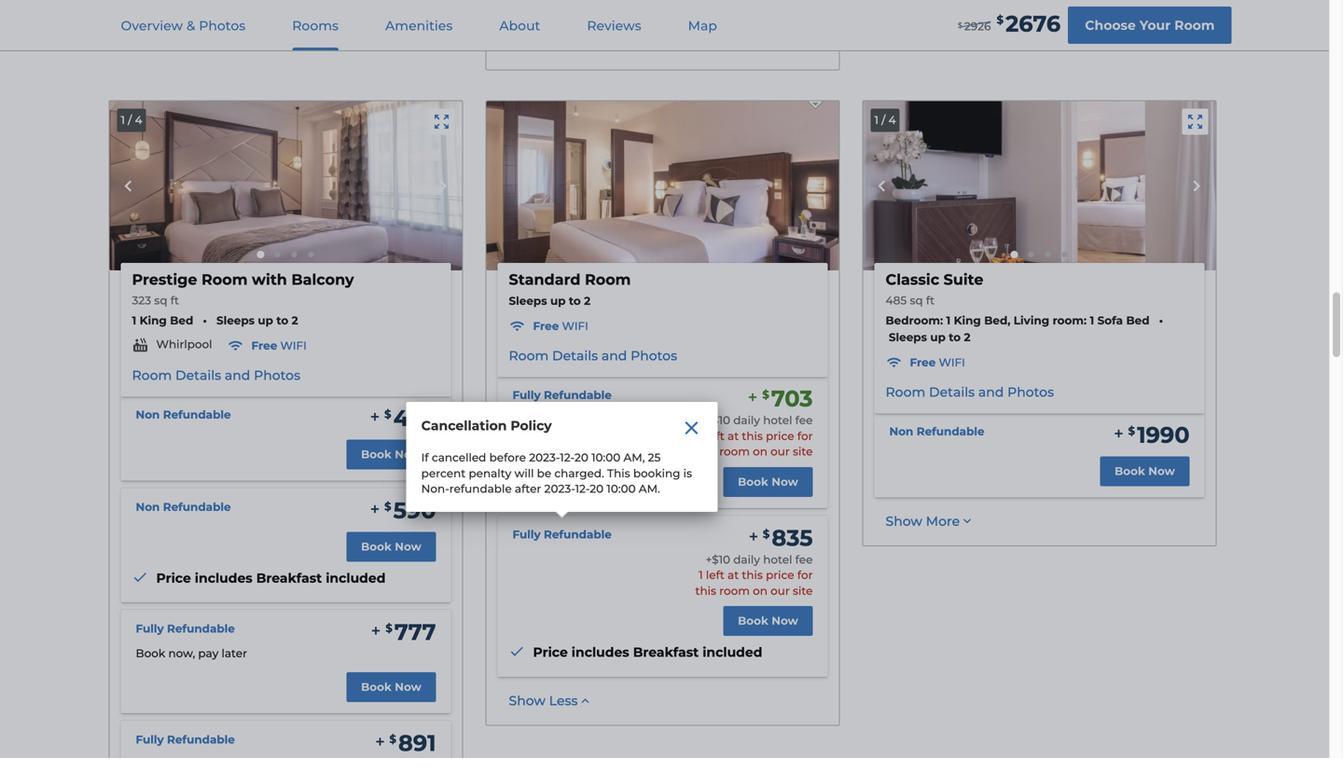 Task type: vqa. For each thing, say whether or not it's contained in the screenshot.
Filter by amenity region
no



Task type: locate. For each thing, give the bounding box(es) containing it.
2 room from the top
[[720, 585, 750, 598]]

book now down $ 492
[[361, 448, 422, 461]]

2 +$10 from the top
[[706, 553, 731, 567]]

now down $ 835
[[772, 615, 799, 628]]

now down 1990
[[1149, 465, 1176, 478]]

1 horizontal spatial breakfast
[[633, 645, 699, 661]]

ft down prestige
[[171, 294, 179, 308]]

2926
[[965, 19, 992, 33]]

about
[[500, 18, 541, 34]]

book now button
[[347, 440, 436, 470], [1101, 457, 1190, 486], [724, 467, 813, 497], [347, 532, 436, 562], [724, 607, 813, 637], [347, 673, 436, 703]]

fully refundable button up policy
[[513, 388, 612, 403]]

2
[[584, 294, 591, 308], [292, 314, 298, 327], [965, 331, 971, 344]]

$ left 1990
[[1129, 424, 1136, 438]]

+$10 daily hotel fee 1 left at this price for this room on our site down the $ 703
[[696, 414, 813, 459]]

rooms
[[292, 18, 339, 34]]

on down $ 835
[[753, 585, 768, 598]]

go to image #1 image for 1990
[[1011, 251, 1019, 259]]

show
[[509, 37, 546, 53], [886, 514, 923, 529], [509, 693, 546, 709]]

1 vertical spatial show
[[886, 514, 923, 529]]

standard room sleeps up to 2
[[509, 271, 631, 308]]

2 vertical spatial non refundable
[[136, 500, 231, 514]]

2 on from the top
[[753, 585, 768, 598]]

1 horizontal spatial sq
[[910, 294, 924, 308]]

1 horizontal spatial details
[[552, 348, 598, 364]]

price down $ 835
[[766, 569, 795, 582]]

1 horizontal spatial price
[[533, 645, 568, 661]]

+$10 for 703
[[706, 414, 731, 427]]

room left with
[[202, 271, 248, 289]]

details
[[552, 348, 598, 364], [175, 368, 221, 383], [930, 384, 975, 400]]

and for 492
[[225, 368, 250, 383]]

1 hotel from the top
[[764, 414, 793, 427]]

1 vertical spatial free wifi
[[251, 339, 307, 353]]

free wifi down bedroom: at the right of the page
[[910, 356, 966, 369]]

1 vertical spatial less
[[549, 693, 578, 709]]

book now for 1990
[[1115, 465, 1176, 478]]

book now button for 1990
[[1101, 457, 1190, 486]]

0 vertical spatial room
[[720, 445, 750, 459]]

0 vertical spatial hotel
[[764, 414, 793, 427]]

1 photo carousel region from the left
[[110, 101, 462, 271]]

photos
[[199, 18, 246, 34], [631, 348, 678, 364], [254, 368, 301, 383], [1008, 384, 1055, 400]]

+$10 daily hotel fee 1 left at this price for this room on our site for 835
[[696, 553, 813, 598]]

hotel down the $ 703
[[764, 414, 793, 427]]

2 +$10 daily hotel fee 1 left at this price for this room on our site from the top
[[696, 553, 813, 598]]

1 on from the top
[[753, 445, 768, 459]]

0 vertical spatial price
[[766, 430, 795, 443]]

1 vertical spatial free
[[251, 339, 277, 353]]

room details and photos button down whirlpool
[[132, 367, 301, 385]]

0 vertical spatial at
[[728, 430, 739, 443]]

0 horizontal spatial details
[[175, 368, 221, 383]]

2 for from the top
[[798, 569, 813, 582]]

0 vertical spatial for
[[798, 430, 813, 443]]

2 less from the top
[[549, 693, 578, 709]]

1 vertical spatial includes
[[572, 645, 630, 661]]

room right the standard
[[585, 271, 631, 289]]

go to image #4 image up balcony
[[308, 252, 314, 258]]

site down 835 at the bottom
[[793, 585, 813, 598]]

this
[[742, 430, 763, 443], [696, 445, 717, 459], [742, 569, 763, 582], [696, 585, 717, 598]]

1 horizontal spatial go to image #1 image
[[1011, 251, 1019, 259]]

1 vertical spatial hotel
[[764, 553, 793, 567]]

go to image #3 image up the classic suite 485 sq ft bedroom: 1 king bed, living room: 1 sofa bed   • sleeps up to 2
[[1046, 252, 1051, 258]]

book right is
[[738, 475, 769, 489]]

0 horizontal spatial go to image #4 image
[[308, 252, 314, 258]]

up inside prestige room with balcony 323 sq ft 1 king bed   •   sleeps up to 2
[[258, 314, 273, 327]]

details down the 'standard room sleeps up to 2' at top
[[552, 348, 598, 364]]

12- up charged.
[[560, 451, 575, 465]]

1 +$10 from the top
[[706, 414, 731, 427]]

$ left 891
[[390, 733, 397, 747]]

daily
[[734, 414, 761, 427], [734, 553, 761, 567]]

0 horizontal spatial sleeps
[[509, 294, 547, 308]]

2 sq from the left
[[910, 294, 924, 308]]

1 our from the top
[[771, 445, 790, 459]]

$ inside $ 492
[[385, 408, 392, 421]]

wifi
[[562, 320, 589, 333], [280, 339, 307, 353], [939, 356, 966, 369]]

fee for 835
[[796, 553, 813, 567]]

1 vertical spatial 20
[[590, 483, 604, 496]]

on down the $ 703
[[753, 445, 768, 459]]

percent
[[422, 467, 466, 480]]

2 hotel from the top
[[764, 553, 793, 567]]

go to image #3 image
[[292, 252, 297, 258], [1046, 252, 1051, 258]]

go to image #4 image up the classic suite 485 sq ft bedroom: 1 king bed, living room: 1 sofa bed   • sleeps up to 2
[[1062, 252, 1068, 258]]

1 less from the top
[[549, 37, 578, 53]]

1 fee from the top
[[796, 414, 813, 427]]

$ inside the $ 703
[[763, 388, 770, 402]]

show more button
[[886, 513, 975, 531]]

10:00
[[592, 451, 621, 465], [607, 483, 636, 496]]

1 vertical spatial price
[[533, 645, 568, 661]]

sq up bedroom: at the right of the page
[[910, 294, 924, 308]]

now down $ 492
[[395, 448, 422, 461]]

2 show less button from the top
[[509, 692, 593, 711]]

includes for prestige room with balcony
[[195, 570, 253, 586]]

go to image #4 image
[[308, 252, 314, 258], [1062, 252, 1068, 258]]

1 vertical spatial included
[[703, 645, 763, 661]]

on for 703
[[753, 445, 768, 459]]

10:00 down the this
[[607, 483, 636, 496]]

1 vertical spatial breakfast
[[633, 645, 699, 661]]

bedroom:
[[886, 314, 944, 327]]

now for 777
[[395, 681, 422, 694]]

$ for 1990
[[1129, 424, 1136, 438]]

to down the standard
[[569, 294, 581, 308]]

book left if
[[361, 448, 392, 461]]

details down bedroom: at the right of the page
[[930, 384, 975, 400]]

1 horizontal spatial 2
[[584, 294, 591, 308]]

2 vertical spatial show
[[509, 693, 546, 709]]

now down '$ 590'
[[395, 540, 422, 554]]

2 inside prestige room with balcony 323 sq ft 1 king bed   •   sleeps up to 2
[[292, 314, 298, 327]]

0 horizontal spatial includes
[[195, 570, 253, 586]]

up down the standard
[[551, 294, 566, 308]]

room details and photos button for 1990
[[886, 383, 1055, 402]]

2 vertical spatial non refundable button
[[136, 500, 231, 515]]

site down the 703
[[793, 445, 813, 459]]

left for 703
[[706, 430, 725, 443]]

1 horizontal spatial go to image #2 image
[[1029, 252, 1034, 258]]

king inside the classic suite 485 sq ft bedroom: 1 king bed, living room: 1 sofa bed   • sleeps up to 2
[[954, 314, 982, 327]]

1 horizontal spatial go to image #3 image
[[1046, 252, 1051, 258]]

on
[[753, 445, 768, 459], [753, 585, 768, 598]]

refundable for fully refundable button below the now,
[[167, 734, 235, 747]]

1 horizontal spatial price includes breakfast included
[[533, 645, 763, 661]]

0 vertical spatial details
[[552, 348, 598, 364]]

fully refundable up the now,
[[136, 622, 235, 636]]

fully refundable button
[[513, 388, 612, 403], [513, 527, 612, 543], [136, 621, 235, 637], [136, 733, 235, 748]]

777
[[395, 619, 436, 646]]

up inside the 'standard room sleeps up to 2'
[[551, 294, 566, 308]]

2 horizontal spatial and
[[979, 384, 1004, 400]]

2023-
[[529, 451, 560, 465], [545, 483, 575, 496]]

and down bed,
[[979, 384, 1004, 400]]

2 go to image #4 image from the left
[[1062, 252, 1068, 258]]

703
[[772, 385, 813, 412]]

0 vertical spatial daily
[[734, 414, 761, 427]]

0 vertical spatial non refundable button
[[136, 407, 231, 423]]

1 at from the top
[[728, 430, 739, 443]]

photo carousel region for 1990
[[864, 101, 1216, 271]]

1 horizontal spatial king
[[954, 314, 982, 327]]

book
[[361, 448, 392, 461], [1115, 465, 1146, 478], [738, 475, 769, 489], [361, 540, 392, 554], [738, 615, 769, 628], [136, 647, 165, 660], [361, 681, 392, 694]]

includes
[[195, 570, 253, 586], [572, 645, 630, 661]]

left
[[706, 430, 725, 443], [706, 569, 725, 582]]

free for standard room
[[533, 320, 559, 333]]

room
[[720, 445, 750, 459], [720, 585, 750, 598]]

2 go to image #3 image from the left
[[1046, 252, 1051, 258]]

book down $ 1990
[[1115, 465, 1146, 478]]

0 vertical spatial non refundable
[[136, 408, 231, 422]]

2 vertical spatial up
[[931, 331, 946, 344]]

free wifi down the 'standard room sleeps up to 2' at top
[[533, 320, 589, 333]]

hotel for 703
[[764, 414, 793, 427]]

1 price from the top
[[766, 430, 795, 443]]

price includes breakfast included for prestige room with balcony
[[156, 570, 386, 586]]

wifi down prestige room with balcony 323 sq ft 1 king bed   •   sleeps up to 2
[[280, 339, 307, 353]]

1 horizontal spatial room details and photos
[[509, 348, 678, 364]]

room inside the 'standard room sleeps up to 2'
[[585, 271, 631, 289]]

2 vertical spatial non
[[136, 500, 160, 514]]

included
[[326, 570, 386, 586], [703, 645, 763, 661]]

$ inside $ 891
[[390, 733, 397, 747]]

1 go to image #1 image from the left
[[257, 251, 265, 259]]

refundable
[[544, 389, 612, 402], [163, 408, 231, 422], [917, 425, 985, 438], [163, 500, 231, 514], [544, 528, 612, 542], [167, 622, 235, 636], [167, 734, 235, 747]]

go to image #2 image up with
[[275, 252, 280, 258]]

0 horizontal spatial ft
[[171, 294, 179, 308]]

1 go to image #3 image from the left
[[292, 252, 297, 258]]

photos for standard room
[[631, 348, 678, 364]]

0 vertical spatial on
[[753, 445, 768, 459]]

book now button down $ 835
[[724, 607, 813, 637]]

0 vertical spatial 12-
[[560, 451, 575, 465]]

+$10 for 835
[[706, 553, 731, 567]]

sq right 323
[[154, 294, 168, 308]]

0 vertical spatial includes
[[195, 570, 253, 586]]

1 vertical spatial for
[[798, 569, 813, 582]]

2023- up 'be'
[[529, 451, 560, 465]]

to inside the classic suite 485 sq ft bedroom: 1 king bed, living room: 1 sofa bed   • sleeps up to 2
[[949, 331, 961, 344]]

show for photo carousel region for 1990
[[886, 514, 923, 529]]

1 king from the left
[[140, 314, 167, 327]]

price for standard room
[[533, 645, 568, 661]]

for for 835
[[798, 569, 813, 582]]

20 up charged.
[[575, 451, 589, 465]]

20 down charged.
[[590, 483, 604, 496]]

1 room from the top
[[720, 445, 750, 459]]

now
[[395, 448, 422, 461], [1149, 465, 1176, 478], [772, 475, 799, 489], [395, 540, 422, 554], [772, 615, 799, 628], [395, 681, 422, 694]]

1 vertical spatial room details and photos
[[132, 368, 301, 383]]

1 site from the top
[[793, 445, 813, 459]]

book down $ 835
[[738, 615, 769, 628]]

2 horizontal spatial up
[[931, 331, 946, 344]]

for down 835 at the bottom
[[798, 569, 813, 582]]

refundable for 492 non refundable button
[[163, 408, 231, 422]]

if
[[422, 451, 429, 465]]

price for prestige room with balcony
[[156, 570, 191, 586]]

2 king from the left
[[954, 314, 982, 327]]

living
[[1014, 314, 1050, 327]]

0 vertical spatial to
[[569, 294, 581, 308]]

up down with
[[258, 314, 273, 327]]

25
[[648, 451, 661, 465]]

overview & photos button
[[98, 1, 268, 50]]

site
[[793, 445, 813, 459], [793, 585, 813, 598]]

free down bedroom: at the right of the page
[[910, 356, 936, 369]]

2 fee from the top
[[796, 553, 813, 567]]

1 left from the top
[[706, 430, 725, 443]]

king left bed,
[[954, 314, 982, 327]]

2 vertical spatial wifi
[[939, 356, 966, 369]]

0 vertical spatial wifi
[[562, 320, 589, 333]]

book now for 777
[[361, 681, 422, 694]]

price
[[156, 570, 191, 586], [533, 645, 568, 661]]

room details and photos down bed,
[[886, 384, 1055, 400]]

$ left 2926
[[958, 21, 963, 30]]

go to image #1 image up with
[[257, 251, 265, 259]]

photos inside tab list
[[199, 18, 246, 34]]

included for prestige room with balcony
[[326, 570, 386, 586]]

choose your room button
[[1069, 7, 1232, 44]]

1 vertical spatial +$10
[[706, 553, 731, 567]]

for
[[798, 430, 813, 443], [798, 569, 813, 582]]

$ 703
[[763, 385, 813, 412]]

book now for 492
[[361, 448, 422, 461]]

book now up $ 835
[[738, 475, 799, 489]]

2 go to image #2 image from the left
[[1029, 252, 1034, 258]]

2 horizontal spatial free
[[910, 356, 936, 369]]

1 vertical spatial details
[[175, 368, 221, 383]]

1 vertical spatial wifi
[[280, 339, 307, 353]]

book for book now button for 492
[[361, 448, 392, 461]]

room details and photos down whirlpool
[[132, 368, 301, 383]]

book for book now button corresponding to 1990
[[1115, 465, 1146, 478]]

$ left the 703
[[763, 388, 770, 402]]

hotel down $ 835
[[764, 553, 793, 567]]

0 horizontal spatial 2
[[292, 314, 298, 327]]

ft
[[171, 294, 179, 308], [927, 294, 935, 308]]

$ 891
[[390, 730, 436, 757]]

0 vertical spatial included
[[326, 570, 386, 586]]

sleeps inside the classic suite 485 sq ft bedroom: 1 king bed, living room: 1 sofa bed   • sleeps up to 2
[[889, 331, 928, 344]]

2 left from the top
[[706, 569, 725, 582]]

price
[[766, 430, 795, 443], [766, 569, 795, 582]]

room details and photos button down bed,
[[886, 383, 1055, 402]]

free wifi down prestige room with balcony 323 sq ft 1 king bed   •   sleeps up to 2
[[251, 339, 307, 353]]

wifi down bedroom: at the right of the page
[[939, 356, 966, 369]]

now down $ 777 at the left of the page
[[395, 681, 422, 694]]

to inside prestige room with balcony 323 sq ft 1 king bed   •   sleeps up to 2
[[277, 314, 289, 327]]

up down bedroom: at the right of the page
[[931, 331, 946, 344]]

0 horizontal spatial room details and photos button
[[132, 367, 301, 385]]

go to image #1 image
[[257, 251, 265, 259], [1011, 251, 1019, 259]]

1 vertical spatial +$10 daily hotel fee 1 left at this price for this room on our site
[[696, 553, 813, 598]]

2 horizontal spatial 2
[[965, 331, 971, 344]]

details for 492
[[175, 368, 221, 383]]

non refundable button
[[136, 407, 231, 423], [890, 424, 985, 440], [136, 500, 231, 515]]

0 horizontal spatial up
[[258, 314, 273, 327]]

1990
[[1138, 422, 1190, 449]]

2 vertical spatial and
[[979, 384, 1004, 400]]

1 vertical spatial show less button
[[509, 692, 593, 711]]

0 vertical spatial left
[[706, 430, 725, 443]]

room details and photos button down the 'standard room sleeps up to 2' at top
[[509, 347, 678, 366]]

book now
[[361, 448, 422, 461], [1115, 465, 1176, 478], [738, 475, 799, 489], [361, 540, 422, 554], [738, 615, 799, 628], [361, 681, 422, 694]]

2 at from the top
[[728, 569, 739, 582]]

fully refundable
[[513, 389, 612, 402], [513, 528, 612, 542], [136, 622, 235, 636], [136, 734, 235, 747]]

book for book now button on top of $ 835
[[738, 475, 769, 489]]

go to image #3 image up balcony
[[292, 252, 297, 258]]

go to image #1 image for 492
[[257, 251, 265, 259]]

1 vertical spatial 2
[[292, 314, 298, 327]]

1 daily from the top
[[734, 414, 761, 427]]

2 our from the top
[[771, 585, 790, 598]]

0 horizontal spatial to
[[277, 314, 289, 327]]

1 vertical spatial non
[[890, 425, 914, 438]]

20
[[575, 451, 589, 465], [590, 483, 604, 496]]

go to image #2 image
[[275, 252, 280, 258], [1029, 252, 1034, 258]]

$ inside $ 777
[[386, 622, 393, 635]]

free
[[533, 320, 559, 333], [251, 339, 277, 353], [910, 356, 936, 369]]

1 +$10 daily hotel fee 1 left at this price for this room on our site from the top
[[696, 414, 813, 459]]

sq
[[154, 294, 168, 308], [910, 294, 924, 308]]

at
[[728, 430, 739, 443], [728, 569, 739, 582]]

sq inside prestige room with balcony 323 sq ft 1 king bed   •   sleeps up to 2
[[154, 294, 168, 308]]

room
[[1175, 17, 1216, 33], [202, 271, 248, 289], [585, 271, 631, 289], [509, 348, 549, 364], [132, 368, 172, 383], [886, 384, 926, 400]]

room details and photos down the 'standard room sleeps up to 2' at top
[[509, 348, 678, 364]]

1 vertical spatial 2023-
[[545, 483, 575, 496]]

to inside the 'standard room sleeps up to 2'
[[569, 294, 581, 308]]

0 horizontal spatial go to image #3 image
[[292, 252, 297, 258]]

photo carousel region
[[110, 101, 462, 271], [864, 101, 1216, 271]]

$ inside $ 835
[[763, 528, 770, 541]]

0 vertical spatial non
[[136, 408, 160, 422]]

0 vertical spatial 20
[[575, 451, 589, 465]]

$ for 590
[[384, 500, 392, 514]]

room down whirlpool
[[132, 368, 172, 383]]

fee down the 703
[[796, 414, 813, 427]]

book down '$ 590'
[[361, 540, 392, 554]]

2 horizontal spatial room details and photos
[[886, 384, 1055, 400]]

fee for 703
[[796, 414, 813, 427]]

1 vertical spatial site
[[793, 585, 813, 598]]

daily for 835
[[734, 553, 761, 567]]

tab list
[[98, 0, 741, 50]]

1 for from the top
[[798, 430, 813, 443]]

show less
[[509, 37, 578, 53], [509, 693, 578, 709]]

book now down '$ 590'
[[361, 540, 422, 554]]

1
[[132, 314, 136, 327], [947, 314, 951, 327], [1090, 314, 1095, 327], [699, 430, 703, 443], [699, 569, 703, 582]]

1 vertical spatial non refundable
[[890, 425, 985, 438]]

2 price from the top
[[766, 569, 795, 582]]

room details and photos button
[[509, 347, 678, 366], [132, 367, 301, 385], [886, 383, 1055, 402]]

1 vertical spatial fee
[[796, 553, 813, 567]]

2 vertical spatial free
[[910, 356, 936, 369]]

0 horizontal spatial price includes breakfast included
[[156, 570, 386, 586]]

go to image #2 image up the classic suite 485 sq ft bedroom: 1 king bed, living room: 1 sofa bed   • sleeps up to 2
[[1029, 252, 1034, 258]]

included for standard room
[[703, 645, 763, 661]]

1 horizontal spatial sleeps
[[889, 331, 928, 344]]

+$10 daily hotel fee 1 left at this price for this room on our site for 703
[[696, 414, 813, 459]]

485
[[886, 294, 907, 308]]

$ inside $ 1990
[[1129, 424, 1136, 438]]

wifi down the 'standard room sleeps up to 2' at top
[[562, 320, 589, 333]]

1 vertical spatial 10:00
[[607, 483, 636, 496]]

fully refundable down "after"
[[513, 528, 612, 542]]

book for book now button under $ 835
[[738, 615, 769, 628]]

$ right 2926
[[997, 13, 1004, 27]]

price down the $ 703
[[766, 430, 795, 443]]

fully refundable button up the now,
[[136, 621, 235, 637]]

book now button down $ 777 at the left of the page
[[347, 673, 436, 703]]

wifi for classic suite
[[939, 356, 966, 369]]

breakfast for prestige room with balcony
[[256, 570, 322, 586]]

free down prestige room with balcony 323 sq ft 1 king bed   •   sleeps up to 2
[[251, 339, 277, 353]]

1 horizontal spatial 12-
[[575, 483, 590, 496]]

later
[[222, 647, 247, 660]]

at for 835
[[728, 569, 739, 582]]

to down with
[[277, 314, 289, 327]]

non
[[136, 408, 160, 422], [890, 425, 914, 438], [136, 500, 160, 514]]

2 ft from the left
[[927, 294, 935, 308]]

room up policy
[[509, 348, 549, 364]]

price includes breakfast included for standard room
[[533, 645, 763, 661]]

0 vertical spatial free wifi
[[533, 320, 589, 333]]

refundable for fully refundable button under "after"
[[544, 528, 612, 542]]

1 vertical spatial to
[[277, 314, 289, 327]]

10:00 up the this
[[592, 451, 621, 465]]

1 horizontal spatial to
[[569, 294, 581, 308]]

go to image #4 image for 1990
[[1062, 252, 1068, 258]]

1 vertical spatial sleeps
[[889, 331, 928, 344]]

$ inside '$ 590'
[[384, 500, 392, 514]]

price includes breakfast included
[[156, 570, 386, 586], [533, 645, 763, 661]]

and down prestige room with balcony 323 sq ft 1 king bed   •   sleeps up to 2
[[225, 368, 250, 383]]

1 vertical spatial price
[[766, 569, 795, 582]]

&
[[187, 18, 196, 34]]

2 daily from the top
[[734, 553, 761, 567]]

$ left 835 at the bottom
[[763, 528, 770, 541]]

1 horizontal spatial free wifi
[[533, 320, 589, 333]]

book now for 590
[[361, 540, 422, 554]]

refundable for non refundable button associated with 1990
[[917, 425, 985, 438]]

2 horizontal spatial room details and photos button
[[886, 383, 1055, 402]]

1 horizontal spatial ft
[[927, 294, 935, 308]]

now,
[[168, 647, 195, 660]]

$ for 835
[[763, 528, 770, 541]]

835
[[772, 525, 813, 552]]

go to image #1 image up the classic suite 485 sq ft bedroom: 1 king bed, living room: 1 sofa bed   • sleeps up to 2
[[1011, 251, 1019, 259]]

more
[[926, 514, 960, 529]]

12- down charged.
[[575, 483, 590, 496]]

12-
[[560, 451, 575, 465], [575, 483, 590, 496]]

2 photo carousel region from the left
[[864, 101, 1216, 271]]

0 horizontal spatial go to image #1 image
[[257, 251, 265, 259]]

free wifi for classic suite
[[910, 356, 966, 369]]

2 show less from the top
[[509, 693, 578, 709]]

1 vertical spatial price includes breakfast included
[[533, 645, 763, 661]]

1 horizontal spatial included
[[703, 645, 763, 661]]

room details and photos for 492
[[132, 368, 301, 383]]

$ left 777
[[386, 622, 393, 635]]

+$10 daily hotel fee 1 left at this price for this room on our site down $ 835
[[696, 553, 813, 598]]

2 go to image #1 image from the left
[[1011, 251, 1019, 259]]

site for 835
[[793, 585, 813, 598]]

$ left 492
[[385, 408, 392, 421]]

1 vertical spatial on
[[753, 585, 768, 598]]

to down the suite
[[949, 331, 961, 344]]

king down 323
[[140, 314, 167, 327]]

less for first the show less button from the bottom of the page
[[549, 693, 578, 709]]

free down the 'standard room sleeps up to 2' at top
[[533, 320, 559, 333]]

0 horizontal spatial and
[[225, 368, 250, 383]]

+$10
[[706, 414, 731, 427], [706, 553, 731, 567]]

classic
[[886, 271, 940, 289]]

map button
[[666, 1, 740, 50]]

0 vertical spatial sleeps
[[509, 294, 547, 308]]

0 vertical spatial up
[[551, 294, 566, 308]]

1 go to image #2 image from the left
[[275, 252, 280, 258]]

book now button down $ 492
[[347, 440, 436, 470]]

1 go to image #4 image from the left
[[308, 252, 314, 258]]

our
[[771, 445, 790, 459], [771, 585, 790, 598]]

with
[[252, 271, 287, 289]]

show less button
[[509, 36, 593, 55], [509, 692, 593, 711]]

book now down $ 1990
[[1115, 465, 1176, 478]]

2 site from the top
[[793, 585, 813, 598]]

for down the 703
[[798, 430, 813, 443]]

daily for 703
[[734, 414, 761, 427]]

1 vertical spatial our
[[771, 585, 790, 598]]

free wifi
[[533, 320, 589, 333], [251, 339, 307, 353], [910, 356, 966, 369]]

non for 1990
[[890, 425, 914, 438]]

1 ft from the left
[[171, 294, 179, 308]]

1 sq from the left
[[154, 294, 168, 308]]

and down the 'standard room sleeps up to 2' at top
[[602, 348, 627, 364]]

show inside button
[[886, 514, 923, 529]]

sq inside the classic suite 485 sq ft bedroom: 1 king bed, living room: 1 sofa bed   • sleeps up to 2
[[910, 294, 924, 308]]



Task type: describe. For each thing, give the bounding box(es) containing it.
go to image #3 image for 492
[[292, 252, 297, 258]]

charged.
[[555, 467, 605, 480]]

if cancelled before 2023-12-20 10:00 am, 25 percent penalty will be charged. this booking is non-refundable after 2023-12-20 10:00 am.
[[422, 451, 692, 496]]

bed,
[[985, 314, 1011, 327]]

non for 492
[[136, 408, 160, 422]]

$ 2926 $ 2676
[[958, 10, 1061, 37]]

323
[[132, 294, 151, 308]]

room for 703
[[720, 445, 750, 459]]

$ 777
[[386, 619, 436, 646]]

non refundable button for 492
[[136, 407, 231, 423]]

room:
[[1053, 314, 1087, 327]]

590
[[393, 497, 436, 524]]

amenities
[[385, 18, 453, 34]]

be
[[537, 467, 552, 480]]

room right the your
[[1175, 17, 1216, 33]]

go to image #4 image for 492
[[308, 252, 314, 258]]

non-
[[422, 483, 450, 496]]

site for 703
[[793, 445, 813, 459]]

prestige
[[132, 271, 197, 289]]

non refundable for 1990
[[890, 425, 985, 438]]

refundable
[[450, 483, 512, 496]]

balcony
[[292, 271, 354, 289]]

is
[[684, 467, 692, 480]]

891
[[399, 730, 436, 757]]

non refundable button for 590
[[136, 500, 231, 515]]

sleeps inside the 'standard room sleeps up to 2'
[[509, 294, 547, 308]]

ft inside the classic suite 485 sq ft bedroom: 1 king bed, living room: 1 sofa bed   • sleeps up to 2
[[927, 294, 935, 308]]

cancellation
[[422, 418, 507, 434]]

non refundable for 590
[[136, 500, 231, 514]]

less for 2nd the show less button from the bottom
[[549, 37, 578, 53]]

1 show less button from the top
[[509, 36, 593, 55]]

up inside the classic suite 485 sq ft bedroom: 1 king bed, living room: 1 sofa bed   • sleeps up to 2
[[931, 331, 946, 344]]

cancellation policy
[[422, 418, 552, 434]]

book now button for 777
[[347, 673, 436, 703]]

pay
[[198, 647, 219, 660]]

book now button for 590
[[347, 532, 436, 562]]

2 inside the 'standard room sleeps up to 2'
[[584, 294, 591, 308]]

now for 590
[[395, 540, 422, 554]]

room for 835
[[720, 585, 750, 598]]

prestige room with balcony 323 sq ft 1 king bed   •   sleeps up to 2
[[132, 271, 354, 327]]

cancelled
[[432, 451, 487, 465]]

booking
[[633, 467, 681, 480]]

photos for classic suite
[[1008, 384, 1055, 400]]

will
[[515, 467, 534, 480]]

map
[[688, 18, 718, 34]]

non refundable button for 1990
[[890, 424, 985, 440]]

book left the now,
[[136, 647, 165, 660]]

$ for 891
[[390, 733, 397, 747]]

2676
[[1006, 10, 1061, 37]]

go to image #3 image for 1990
[[1046, 252, 1051, 258]]

room details and photos button for 492
[[132, 367, 301, 385]]

classic suite 485 sq ft bedroom: 1 king bed, living room: 1 sofa bed   • sleeps up to 2
[[886, 271, 1167, 344]]

suite
[[944, 271, 984, 289]]

fully refundable down the now,
[[136, 734, 235, 747]]

left for 835
[[706, 569, 725, 582]]

refundable for fully refundable button over policy
[[544, 389, 612, 402]]

policy
[[511, 418, 552, 434]]

our for 703
[[771, 445, 790, 459]]

breakfast for standard room
[[633, 645, 699, 661]]

on for 835
[[753, 585, 768, 598]]

free wifi for standard room
[[533, 320, 589, 333]]

2 inside the classic suite 485 sq ft bedroom: 1 king bed, living room: 1 sofa bed   • sleeps up to 2
[[965, 331, 971, 344]]

this
[[608, 467, 630, 480]]

book now down $ 835
[[738, 615, 799, 628]]

overview
[[121, 18, 183, 34]]

your
[[1140, 17, 1171, 33]]

choose
[[1086, 17, 1136, 33]]

fully refundable button down "after"
[[513, 527, 612, 543]]

refundable for fully refundable button above the now,
[[167, 622, 235, 636]]

0 vertical spatial 10:00
[[592, 451, 621, 465]]

hotel for 835
[[764, 553, 793, 567]]

1 horizontal spatial 20
[[590, 483, 604, 496]]

1 horizontal spatial room details and photos button
[[509, 347, 678, 366]]

room details and photos for 1990
[[886, 384, 1055, 400]]

book for 590's book now button
[[361, 540, 392, 554]]

0 horizontal spatial free wifi
[[251, 339, 307, 353]]

$ 835
[[763, 525, 813, 552]]

details for 1990
[[930, 384, 975, 400]]

0 horizontal spatial free
[[251, 339, 277, 353]]

our for 835
[[771, 585, 790, 598]]

whirlpool
[[156, 338, 212, 351]]

photo carousel region for 492
[[110, 101, 462, 271]]

492
[[394, 405, 436, 432]]

non refundable for 492
[[136, 408, 231, 422]]

after
[[515, 483, 542, 496]]

price for 703
[[766, 430, 795, 443]]

$ 590
[[384, 497, 436, 524]]

book now button for 492
[[347, 440, 436, 470]]

reviews
[[587, 18, 642, 34]]

non for 590
[[136, 500, 160, 514]]

sofa
[[1098, 314, 1124, 327]]

show for tab list containing overview & photos
[[509, 37, 546, 53]]

ft inside prestige room with balcony 323 sq ft 1 king bed   •   sleeps up to 2
[[171, 294, 179, 308]]

amenities button
[[363, 1, 475, 50]]

before
[[490, 451, 526, 465]]

for for 703
[[798, 430, 813, 443]]

includes for standard room
[[572, 645, 630, 661]]

am.
[[639, 483, 661, 496]]

about button
[[477, 1, 563, 50]]

choose your room
[[1086, 17, 1216, 33]]

photos for prestige room with balcony
[[254, 368, 301, 383]]

am,
[[624, 451, 645, 465]]

at for 703
[[728, 430, 739, 443]]

refundable for non refundable button related to 590
[[163, 500, 231, 514]]

book for book now button corresponding to 777
[[361, 681, 392, 694]]

go to image #2 image for 1990
[[1029, 252, 1034, 258]]

book now button up $ 835
[[724, 467, 813, 497]]

$ for 777
[[386, 622, 393, 635]]

cancellation policy dialog
[[399, 395, 726, 520]]

free for classic suite
[[910, 356, 936, 369]]

now for 492
[[395, 448, 422, 461]]

show more
[[886, 514, 960, 529]]

fully refundable up policy
[[513, 389, 612, 402]]

standard
[[509, 271, 581, 289]]

and for 1990
[[979, 384, 1004, 400]]

go to image #2 image for 492
[[275, 252, 280, 258]]

wifi for standard room
[[562, 320, 589, 333]]

0 horizontal spatial wifi
[[280, 339, 307, 353]]

king inside prestige room with balcony 323 sq ft 1 king bed   •   sleeps up to 2
[[140, 314, 167, 327]]

1 show less from the top
[[509, 37, 578, 53]]

room down bedroom: at the right of the page
[[886, 384, 926, 400]]

fully refundable button down the now,
[[136, 733, 235, 748]]

now for 1990
[[1149, 465, 1176, 478]]

price for 835
[[766, 569, 795, 582]]

overview & photos
[[121, 18, 246, 34]]

$ 1990
[[1129, 422, 1190, 449]]

tab list containing overview & photos
[[98, 0, 741, 50]]

$ for 703
[[763, 388, 770, 402]]

1 inside prestige room with balcony 323 sq ft 1 king bed   •   sleeps up to 2
[[132, 314, 136, 327]]

$ 492
[[385, 405, 436, 432]]

rooms button
[[270, 1, 361, 50]]

book now, pay later
[[136, 647, 247, 660]]

1 horizontal spatial and
[[602, 348, 627, 364]]

0 vertical spatial 2023-
[[529, 451, 560, 465]]

now up $ 835
[[772, 475, 799, 489]]

$ for 492
[[385, 408, 392, 421]]

penalty
[[469, 467, 512, 480]]

room inside prestige room with balcony 323 sq ft 1 king bed   •   sleeps up to 2
[[202, 271, 248, 289]]

reviews button
[[565, 1, 664, 50]]



